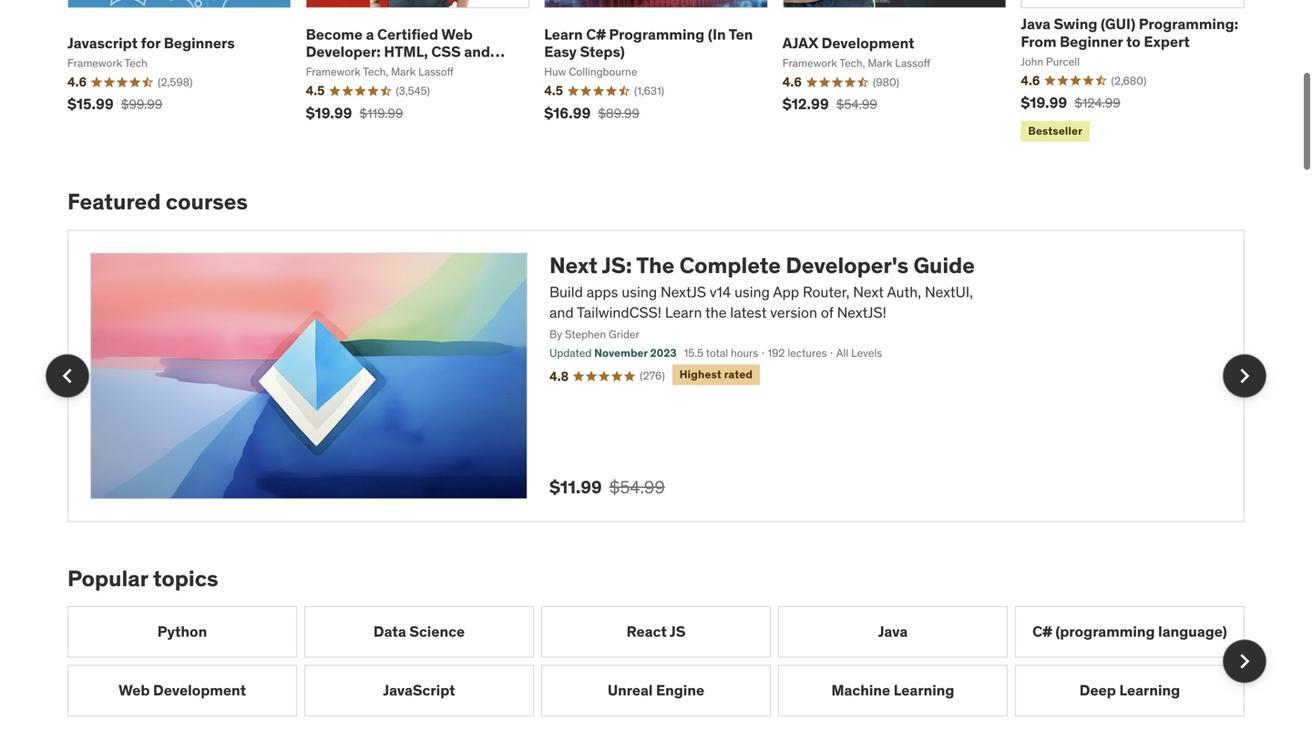 Task type: describe. For each thing, give the bounding box(es) containing it.
by
[[549, 327, 562, 341]]

deep
[[1080, 681, 1116, 699]]

css
[[431, 41, 461, 60]]

tailwindcss!
[[577, 303, 662, 321]]

grider
[[609, 327, 639, 341]]

machine learning
[[831, 681, 954, 699]]

java for java
[[878, 622, 908, 641]]

1 horizontal spatial next
[[853, 282, 884, 301]]

development for ajax development
[[822, 33, 915, 51]]

javascript inside become a certified web developer: html, css and javascript
[[306, 59, 378, 78]]

november
[[594, 346, 648, 360]]

deep learning link
[[1015, 665, 1245, 716]]

2023
[[650, 346, 677, 360]]

javascript for beginners
[[67, 33, 235, 51]]

0 vertical spatial next
[[549, 251, 598, 278]]

(in
[[708, 24, 726, 43]]

total
[[706, 346, 728, 360]]

language)
[[1158, 622, 1227, 641]]

js:
[[602, 251, 632, 278]]

science
[[409, 622, 465, 641]]

and inside become a certified web developer: html, css and javascript
[[464, 41, 490, 60]]

15.5
[[684, 346, 704, 360]]

learning for machine learning
[[894, 681, 954, 699]]

unreal engine link
[[541, 665, 771, 716]]

$11.99
[[549, 475, 602, 497]]

previous image
[[53, 361, 82, 390]]

java swing (gui) programming: from beginner to expert
[[1021, 14, 1239, 50]]

updated november 2023
[[549, 346, 677, 360]]

highest
[[680, 367, 722, 381]]

$54.99
[[609, 475, 665, 497]]

python
[[157, 622, 207, 641]]

js
[[670, 622, 686, 641]]

javascript
[[67, 33, 138, 51]]

nextjs
[[661, 282, 706, 301]]

levels
[[851, 346, 882, 360]]

learn c# programming (in ten easy steps) link
[[544, 24, 753, 60]]

for
[[141, 33, 161, 51]]

web inside carousel 'element'
[[118, 681, 150, 699]]

web development
[[118, 681, 246, 699]]

web inside become a certified web developer: html, css and javascript
[[441, 24, 473, 43]]

from
[[1021, 31, 1057, 50]]

$11.99 $54.99
[[549, 475, 665, 497]]

learning for deep learning
[[1119, 681, 1180, 699]]

ajax development link
[[783, 33, 915, 51]]

beginners
[[164, 33, 235, 51]]

deep learning
[[1080, 681, 1180, 699]]

nextjs!
[[837, 303, 886, 321]]

15.5 total hours
[[684, 346, 758, 360]]

topics
[[153, 564, 218, 592]]

featured courses
[[67, 187, 248, 215]]

certified
[[377, 24, 438, 43]]

carousel element for popular topics
[[67, 606, 1267, 716]]

c# inside learn c# programming (in ten easy steps)
[[586, 24, 606, 43]]

of
[[821, 303, 834, 321]]

c# inside c# (programming language) link
[[1033, 622, 1052, 641]]

react js
[[627, 622, 686, 641]]

updated
[[549, 346, 592, 360]]

c# (programming language) link
[[1015, 606, 1245, 657]]

beginner
[[1060, 31, 1123, 50]]

version
[[770, 303, 817, 321]]

router,
[[803, 282, 850, 301]]

ajax development
[[783, 33, 915, 51]]

popular topics
[[67, 564, 218, 592]]

expert
[[1144, 31, 1190, 50]]

web development link
[[67, 665, 297, 716]]

become a certified web developer: html, css and javascript
[[306, 24, 490, 78]]

java for java swing (gui) programming: from beginner to expert
[[1021, 14, 1051, 32]]

react js link
[[541, 606, 771, 657]]

latest
[[730, 303, 767, 321]]



Task type: vqa. For each thing, say whether or not it's contained in the screenshot.
Data at left
yes



Task type: locate. For each thing, give the bounding box(es) containing it.
(gui)
[[1101, 14, 1136, 32]]

learn
[[544, 24, 583, 43], [665, 303, 702, 321]]

programming
[[609, 24, 705, 43]]

2 learning from the left
[[1119, 681, 1180, 699]]

c# right easy
[[586, 24, 606, 43]]

courses
[[166, 187, 248, 215]]

become a certified web developer: html, css and javascript link
[[306, 24, 505, 78]]

swing
[[1054, 14, 1097, 32]]

learn c# programming (in ten easy steps)
[[544, 24, 753, 60]]

1 vertical spatial development
[[153, 681, 246, 699]]

1 vertical spatial javascript
[[383, 681, 455, 699]]

1 using from the left
[[622, 282, 657, 301]]

1 horizontal spatial java
[[1021, 14, 1051, 32]]

0 horizontal spatial c#
[[586, 24, 606, 43]]

0 horizontal spatial learning
[[894, 681, 954, 699]]

learn inside learn c# programming (in ten easy steps)
[[544, 24, 583, 43]]

(276)
[[640, 368, 665, 382]]

python link
[[67, 606, 297, 657]]

learning right machine
[[894, 681, 954, 699]]

0 vertical spatial development
[[822, 33, 915, 51]]

become
[[306, 24, 363, 43]]

web down python link
[[118, 681, 150, 699]]

rated
[[724, 367, 753, 381]]

learning right deep
[[1119, 681, 1180, 699]]

lectures
[[788, 346, 827, 360]]

java left swing
[[1021, 14, 1051, 32]]

ajax
[[783, 33, 818, 51]]

0 horizontal spatial learn
[[544, 24, 583, 43]]

ten
[[729, 24, 753, 43]]

html,
[[384, 41, 428, 60]]

java
[[1021, 14, 1051, 32], [878, 622, 908, 641]]

the
[[636, 251, 675, 278]]

1 vertical spatial web
[[118, 681, 150, 699]]

0 horizontal spatial javascript
[[306, 59, 378, 78]]

machine learning link
[[778, 665, 1008, 716]]

1 vertical spatial learn
[[665, 303, 702, 321]]

programming:
[[1139, 14, 1239, 32]]

build
[[549, 282, 583, 301]]

next up nextjs!
[[853, 282, 884, 301]]

highest rated
[[680, 367, 753, 381]]

unreal engine
[[608, 681, 704, 699]]

0 vertical spatial javascript
[[306, 59, 378, 78]]

machine
[[831, 681, 890, 699]]

1 vertical spatial and
[[549, 303, 574, 321]]

unreal
[[608, 681, 653, 699]]

1 vertical spatial carousel element
[[67, 606, 1267, 716]]

developer's
[[786, 251, 909, 278]]

c# left (programming
[[1033, 622, 1052, 641]]

v14
[[710, 282, 731, 301]]

1 horizontal spatial javascript
[[383, 681, 455, 699]]

0 horizontal spatial web
[[118, 681, 150, 699]]

and
[[464, 41, 490, 60], [549, 303, 574, 321]]

development right ajax
[[822, 33, 915, 51]]

0 vertical spatial web
[[441, 24, 473, 43]]

data science link
[[304, 606, 534, 657]]

all levels
[[836, 346, 882, 360]]

carousel element containing python
[[67, 606, 1267, 716]]

guide
[[914, 251, 975, 278]]

learn inside next js: the complete developer's guide build apps using nextjs v14 using app router, next auth, nextui, and tailwindcss! learn the latest version of nextjs! by stephen grider
[[665, 303, 702, 321]]

apps
[[587, 282, 618, 301]]

0 horizontal spatial and
[[464, 41, 490, 60]]

java up machine learning
[[878, 622, 908, 641]]

hours
[[731, 346, 758, 360]]

carousel element for featured courses
[[46, 229, 1267, 521]]

next js: the complete developer's guide build apps using nextjs v14 using app router, next auth, nextui, and tailwindcss! learn the latest version of nextjs! by stephen grider
[[549, 251, 975, 341]]

a
[[366, 24, 374, 43]]

0 horizontal spatial java
[[878, 622, 908, 641]]

0 vertical spatial java
[[1021, 14, 1051, 32]]

1 vertical spatial java
[[878, 622, 908, 641]]

easy
[[544, 41, 577, 60]]

1 horizontal spatial web
[[441, 24, 473, 43]]

2 next image from the top
[[1230, 646, 1259, 676]]

java link
[[778, 606, 1008, 657]]

next up build
[[549, 251, 598, 278]]

steps)
[[580, 41, 625, 60]]

complete
[[679, 251, 781, 278]]

java inside java swing (gui) programming: from beginner to expert
[[1021, 14, 1051, 32]]

stephen
[[565, 327, 606, 341]]

the
[[705, 303, 727, 321]]

192 lectures
[[768, 346, 827, 360]]

web right certified
[[441, 24, 473, 43]]

1 horizontal spatial learning
[[1119, 681, 1180, 699]]

data
[[373, 622, 406, 641]]

(programming
[[1055, 622, 1155, 641]]

1 vertical spatial c#
[[1033, 622, 1052, 641]]

using up tailwindcss!
[[622, 282, 657, 301]]

0 horizontal spatial using
[[622, 282, 657, 301]]

1 learning from the left
[[894, 681, 954, 699]]

development
[[822, 33, 915, 51], [153, 681, 246, 699]]

carousel element
[[46, 229, 1267, 521], [67, 606, 1267, 716]]

javascript link
[[304, 665, 534, 716]]

0 horizontal spatial next
[[549, 251, 598, 278]]

0 vertical spatial and
[[464, 41, 490, 60]]

0 vertical spatial learn
[[544, 24, 583, 43]]

1 horizontal spatial c#
[[1033, 622, 1052, 641]]

0 vertical spatial c#
[[586, 24, 606, 43]]

1 vertical spatial next image
[[1230, 646, 1259, 676]]

1 horizontal spatial development
[[822, 33, 915, 51]]

javascript down data science "link"
[[383, 681, 455, 699]]

1 next image from the top
[[1230, 361, 1259, 390]]

next
[[549, 251, 598, 278], [853, 282, 884, 301]]

development down python link
[[153, 681, 246, 699]]

2 using from the left
[[735, 282, 770, 301]]

1 horizontal spatial and
[[549, 303, 574, 321]]

java swing (gui) programming: from beginner to expert link
[[1021, 14, 1239, 50]]

and inside next js: the complete developer's guide build apps using nextjs v14 using app router, next auth, nextui, and tailwindcss! learn the latest version of nextjs! by stephen grider
[[549, 303, 574, 321]]

using up latest
[[735, 282, 770, 301]]

javascript for beginners link
[[67, 33, 235, 51]]

data science
[[373, 622, 465, 641]]

192
[[768, 346, 785, 360]]

web
[[441, 24, 473, 43], [118, 681, 150, 699]]

learning inside "link"
[[894, 681, 954, 699]]

next image
[[1230, 361, 1259, 390], [1230, 646, 1259, 676]]

nextui,
[[925, 282, 973, 301]]

app
[[773, 282, 799, 301]]

1 vertical spatial next
[[853, 282, 884, 301]]

4.8
[[549, 367, 569, 384]]

development for web development
[[153, 681, 246, 699]]

0 horizontal spatial development
[[153, 681, 246, 699]]

to
[[1126, 31, 1141, 50]]

featured
[[67, 187, 161, 215]]

carousel element containing next js: the complete developer's guide
[[46, 229, 1267, 521]]

1 horizontal spatial learn
[[665, 303, 702, 321]]

all
[[836, 346, 849, 360]]

1 horizontal spatial using
[[735, 282, 770, 301]]

react
[[627, 622, 667, 641]]

0 vertical spatial next image
[[1230, 361, 1259, 390]]

0 vertical spatial carousel element
[[46, 229, 1267, 521]]

javascript down become
[[306, 59, 378, 78]]

and down build
[[549, 303, 574, 321]]

developer:
[[306, 41, 381, 60]]

auth,
[[887, 282, 921, 301]]

c#
[[586, 24, 606, 43], [1033, 622, 1052, 641]]

c# (programming language)
[[1033, 622, 1227, 641]]

popular
[[67, 564, 148, 592]]

and right css
[[464, 41, 490, 60]]



